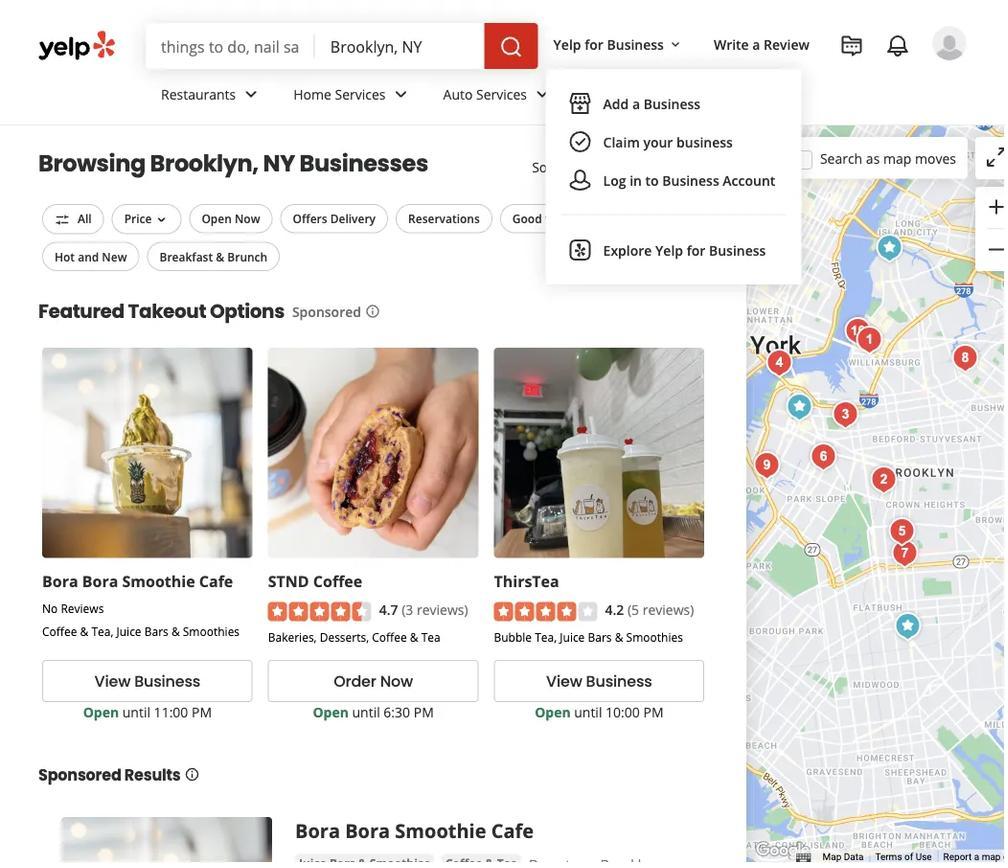 Task type: vqa. For each thing, say whether or not it's contained in the screenshot.
Find text box
yes



Task type: describe. For each thing, give the bounding box(es) containing it.
24 chevron down v2 image for restaurants
[[240, 83, 263, 106]]

aska image
[[839, 312, 878, 351]]

24 yelp for biz v2 image
[[569, 239, 592, 262]]

cafe for bora bora smoothie cafe
[[491, 818, 534, 844]]

& up 11:00
[[171, 624, 180, 640]]

browsing
[[38, 148, 146, 180]]

your
[[644, 133, 673, 151]]

now for order now
[[380, 671, 413, 693]]

business categories element
[[146, 69, 967, 125]]

add a business button
[[561, 84, 787, 123]]

6:30
[[384, 703, 410, 721]]

e
[[1004, 852, 1006, 863]]

options
[[210, 298, 285, 325]]

buttermilk channel image
[[748, 447, 786, 485]]

data
[[844, 852, 864, 863]]

map data
[[823, 852, 864, 863]]

offers delivery
[[293, 211, 376, 227]]

of
[[905, 852, 914, 863]]

view business for bora bora smoothie cafe
[[95, 671, 200, 693]]

smoothie for bora bora smoothie cafe
[[395, 818, 486, 844]]

view for thirstea
[[546, 671, 582, 693]]

report a map e
[[944, 852, 1006, 863]]

business up the claim your business button
[[644, 94, 701, 113]]

auto services link
[[428, 69, 569, 125]]

for for good
[[545, 211, 561, 227]]

report
[[944, 852, 972, 863]]

(3
[[402, 601, 413, 619]]

view for bora bora smoothie cafe
[[95, 671, 131, 693]]

hot and new
[[55, 249, 127, 264]]

as
[[866, 149, 880, 168]]

stnd coffee image
[[871, 229, 909, 267]]

use
[[916, 852, 932, 863]]

until for stnd coffee
[[352, 703, 380, 721]]

cafe for bora bora smoothie cafe no reviews coffee & tea, juice bars & smoothies
[[199, 571, 233, 592]]

1 horizontal spatial juice
[[560, 629, 585, 645]]

1 horizontal spatial smoothies
[[626, 629, 683, 645]]

breakfast & brunch button
[[147, 242, 280, 271]]

offers delivery button
[[280, 204, 388, 233]]

open now button
[[189, 204, 273, 233]]

16 info v2 image
[[185, 767, 200, 783]]

hot and new button
[[42, 242, 139, 271]]

24 chevron down v2 image for auto services
[[531, 83, 554, 106]]

services for home services
[[335, 85, 386, 103]]

auto
[[443, 85, 473, 103]]

& left the tea
[[410, 629, 418, 645]]

open until 11:00 pm
[[83, 703, 212, 721]]

1 horizontal spatial coffee
[[313, 571, 363, 592]]

breakfast & brunch
[[160, 249, 268, 264]]

Near text field
[[331, 35, 469, 57]]

smoothies inside bora bora smoothie cafe no reviews coffee & tea, juice bars & smoothies
[[183, 624, 240, 640]]

search
[[820, 149, 863, 168]]

a for add
[[633, 94, 640, 113]]

log in to business account
[[603, 171, 776, 189]]

sort:
[[532, 158, 561, 176]]

bubble tea, juice bars & smoothies
[[494, 629, 683, 645]]

stnd
[[268, 571, 309, 592]]

search as map moves
[[820, 149, 957, 168]]

to
[[646, 171, 659, 189]]

services for auto services
[[476, 85, 527, 103]]

map
[[823, 852, 842, 863]]

terms of use
[[876, 852, 932, 863]]

4.2 star rating image
[[494, 602, 598, 622]]

report a map e link
[[944, 852, 1006, 863]]

terms of use link
[[876, 852, 932, 863]]

takeout
[[128, 298, 206, 325]]

price button
[[112, 204, 182, 234]]

all
[[78, 211, 92, 227]]

sponsored for sponsored
[[292, 302, 361, 321]]

tea, inside bora bora smoothie cafe no reviews coffee & tea, juice bars & smoothies
[[91, 624, 113, 640]]

Find text field
[[161, 35, 300, 57]]

and
[[78, 249, 99, 264]]

all button
[[42, 204, 104, 234]]

notifications image
[[887, 35, 910, 58]]

24 friends v2 image
[[569, 169, 592, 192]]

no
[[42, 601, 58, 616]]

dinner
[[564, 211, 602, 227]]

more
[[585, 85, 618, 103]]

featured
[[38, 298, 124, 325]]

explore yelp for business
[[603, 241, 766, 259]]

16 chevron down v2 image
[[668, 37, 683, 52]]

google image
[[752, 839, 815, 864]]

price
[[124, 211, 152, 227]]

view business link for bora bora smoothie cafe
[[42, 660, 253, 703]]

keyboard shortcuts image
[[796, 854, 811, 863]]

none field find
[[161, 35, 300, 57]]

reviews) for order now
[[417, 601, 468, 619]]

bars inside bora bora smoothie cafe no reviews coffee & tea, juice bars & smoothies
[[144, 624, 168, 640]]

& inside button
[[216, 249, 224, 264]]

good
[[513, 211, 542, 227]]

coffee inside bora bora smoothie cafe no reviews coffee & tea, juice bars & smoothies
[[42, 624, 77, 640]]

delivery
[[330, 211, 376, 227]]

write a review
[[714, 35, 810, 53]]

explore
[[603, 241, 652, 259]]

add a business
[[603, 94, 701, 113]]

4.2
[[605, 601, 624, 619]]

terms
[[876, 852, 903, 863]]

order
[[334, 671, 376, 693]]

business
[[677, 133, 733, 151]]

breakfast
[[160, 249, 213, 264]]

open now
[[202, 211, 260, 227]]

claim
[[603, 133, 640, 151]]

add
[[603, 94, 629, 113]]

yelp for business button
[[546, 27, 691, 61]]

more link
[[569, 69, 660, 125]]

10:00
[[606, 703, 640, 721]]

open for bora bora smoothie cafe
[[83, 703, 119, 721]]

ny
[[263, 148, 295, 180]]

none field the near
[[331, 35, 469, 57]]

good for dinner button
[[500, 204, 615, 233]]

offers
[[293, 211, 327, 227]]

claim your business
[[603, 133, 733, 151]]

bunna cafe image
[[947, 339, 985, 378]]

the river café image
[[761, 344, 799, 382]]

order now
[[334, 671, 413, 693]]

bakeries, desserts, coffee & tea
[[268, 629, 441, 645]]

starbucks image
[[889, 608, 927, 646]]

business up 10:00 at the right bottom
[[586, 671, 652, 693]]

map for moves
[[884, 149, 912, 168]]



Task type: locate. For each thing, give the bounding box(es) containing it.
restaurants link
[[146, 69, 278, 125]]

pm right 6:30
[[414, 703, 434, 721]]

0 horizontal spatial coffee
[[42, 624, 77, 640]]

2 horizontal spatial a
[[975, 852, 980, 863]]

2 services from the left
[[476, 85, 527, 103]]

view business link
[[42, 660, 253, 703], [494, 660, 705, 703]]

0 horizontal spatial map
[[884, 149, 912, 168]]

2 horizontal spatial pm
[[644, 703, 664, 721]]

bora bora smoothie cafe no reviews coffee & tea, juice bars & smoothies
[[42, 571, 240, 640]]

tea
[[421, 629, 441, 645]]

pm for thirstea
[[644, 703, 664, 721]]

for inside 'button'
[[585, 35, 604, 53]]

0 vertical spatial a
[[753, 35, 761, 53]]

open left 10:00 at the right bottom
[[535, 703, 571, 721]]

24 chevron down v2 image inside home services link
[[390, 83, 413, 106]]

for inside filters group
[[545, 211, 561, 227]]

0 horizontal spatial pm
[[192, 703, 212, 721]]

open up sponsored results
[[83, 703, 119, 721]]

brooklyn,
[[150, 148, 259, 180]]

1 horizontal spatial 24 chevron down v2 image
[[622, 83, 645, 106]]

group
[[976, 187, 1006, 271]]

smoothie for bora bora smoothie cafe no reviews coffee & tea, juice bars & smoothies
[[122, 571, 195, 592]]

1 vertical spatial bora bora smoothie cafe link
[[295, 818, 534, 844]]

until for bora bora smoothie cafe
[[122, 703, 150, 721]]

2 vertical spatial for
[[687, 241, 706, 259]]

reservations
[[408, 211, 480, 227]]

0 vertical spatial for
[[585, 35, 604, 53]]

write
[[714, 35, 749, 53]]

for for yelp
[[585, 35, 604, 53]]

business left 16 chevron down v2 image
[[607, 35, 664, 53]]

coffee down the "4.7"
[[372, 629, 407, 645]]

24 chevron down v2 image inside restaurants link
[[240, 83, 263, 106]]

bora bora smoothie cafe
[[295, 818, 534, 844]]

& down 4.2
[[615, 629, 623, 645]]

zoom in image
[[985, 196, 1006, 219]]

a right write
[[753, 35, 761, 53]]

coffee up 4.7 star rating image
[[313, 571, 363, 592]]

0 vertical spatial yelp
[[554, 35, 581, 53]]

open down 'order'
[[313, 703, 349, 721]]

bubble
[[494, 629, 532, 645]]

order now link
[[268, 660, 479, 703]]

hot
[[55, 249, 75, 264]]

a right report
[[975, 852, 980, 863]]

coffee
[[313, 571, 363, 592], [42, 624, 77, 640], [372, 629, 407, 645]]

24 add biz v2 image
[[569, 92, 592, 115]]

home
[[294, 85, 332, 103]]

until left 10:00 at the right bottom
[[574, 703, 602, 721]]

1 pm from the left
[[192, 703, 212, 721]]

1 vertical spatial sponsored
[[38, 764, 121, 786]]

0 horizontal spatial 24 chevron down v2 image
[[240, 83, 263, 106]]

4.2 (5 reviews)
[[605, 601, 694, 619]]

business inside 'button'
[[607, 35, 664, 53]]

0 horizontal spatial a
[[633, 94, 640, 113]]

0 horizontal spatial juice
[[116, 624, 141, 640]]

aunts et uncles image
[[886, 535, 925, 573]]

0 horizontal spatial view business
[[95, 671, 200, 693]]

evelina image
[[827, 396, 865, 434]]

open until 6:30 pm
[[313, 703, 434, 721]]

4.7
[[379, 601, 398, 619]]

1 view from the left
[[95, 671, 131, 693]]

24 chevron down v2 image down find text field at the left of page
[[240, 83, 263, 106]]

home services link
[[278, 69, 428, 125]]

open inside button
[[202, 211, 232, 227]]

1 horizontal spatial bora bora smoothie cafe link
[[295, 818, 534, 844]]

2 reviews) from the left
[[643, 601, 694, 619]]

mateo r. image
[[933, 26, 967, 60]]

barboncino pizza & bar image
[[865, 461, 903, 499]]

smoothies left bakeries,
[[183, 624, 240, 640]]

view up open until 10:00 pm
[[546, 671, 582, 693]]

3 until from the left
[[574, 703, 602, 721]]

thirstea
[[494, 571, 560, 592]]

2 horizontal spatial until
[[574, 703, 602, 721]]

juice inside bora bora smoothie cafe no reviews coffee & tea, juice bars & smoothies
[[116, 624, 141, 640]]

map
[[884, 149, 912, 168], [982, 852, 1001, 863]]

4.7 (3 reviews)
[[379, 601, 468, 619]]

1 horizontal spatial none field
[[331, 35, 469, 57]]

0 vertical spatial bora bora smoothie cafe link
[[42, 571, 233, 592]]

1 horizontal spatial 24 chevron down v2 image
[[390, 83, 413, 106]]

smoothies
[[183, 624, 240, 640], [626, 629, 683, 645]]

reviews)
[[417, 601, 468, 619], [643, 601, 694, 619]]

1 vertical spatial cafe
[[491, 818, 534, 844]]

featured takeout options
[[38, 298, 285, 325]]

None field
[[161, 35, 300, 57], [331, 35, 469, 57]]

tea,
[[91, 624, 113, 640], [535, 629, 557, 645]]

24 chevron down v2 image
[[240, 83, 263, 106], [390, 83, 413, 106]]

business up 11:00
[[134, 671, 200, 693]]

1 24 chevron down v2 image from the left
[[531, 83, 554, 106]]

now up 6:30
[[380, 671, 413, 693]]

claim your business button
[[561, 123, 787, 161]]

view business link for thirstea
[[494, 660, 705, 703]]

map region
[[509, 96, 1006, 864]]

projects image
[[841, 35, 864, 58]]

bars up open until 11:00 pm
[[144, 624, 168, 640]]

zanmi image
[[883, 513, 922, 551]]

business down account on the top of page
[[709, 241, 766, 259]]

good for dinner
[[513, 211, 602, 227]]

1 horizontal spatial bars
[[588, 629, 612, 645]]

0 horizontal spatial view
[[95, 671, 131, 693]]

view business for thirstea
[[546, 671, 652, 693]]

4.7 star rating image
[[268, 602, 372, 622]]

open up breakfast & brunch button
[[202, 211, 232, 227]]

1 horizontal spatial services
[[476, 85, 527, 103]]

24 chevron down v2 image inside auto services link
[[531, 83, 554, 106]]

for up the more
[[585, 35, 604, 53]]

pm right 11:00
[[192, 703, 212, 721]]

1 horizontal spatial tea,
[[535, 629, 557, 645]]

1 vertical spatial now
[[380, 671, 413, 693]]

bogota latin bistro image
[[805, 438, 843, 476]]

home services
[[294, 85, 386, 103]]

zoom out image
[[985, 238, 1006, 261]]

results
[[124, 764, 181, 786]]

1 horizontal spatial view
[[546, 671, 582, 693]]

now up the brunch
[[235, 211, 260, 227]]

smoothie inside bora bora smoothie cafe no reviews coffee & tea, juice bars & smoothies
[[122, 571, 195, 592]]

& left the brunch
[[216, 249, 224, 264]]

sponsored left results
[[38, 764, 121, 786]]

1 vertical spatial map
[[982, 852, 1001, 863]]

1 horizontal spatial until
[[352, 703, 380, 721]]

pm for stnd coffee
[[414, 703, 434, 721]]

reservations button
[[396, 204, 493, 233]]

businesses
[[300, 148, 428, 180]]

pm
[[192, 703, 212, 721], [414, 703, 434, 721], [644, 703, 664, 721]]

a
[[753, 35, 761, 53], [633, 94, 640, 113], [975, 852, 980, 863]]

log in to business account button
[[561, 161, 787, 199]]

24 chevron down v2 image down the near text field
[[390, 83, 413, 106]]

reviews) up the tea
[[417, 601, 468, 619]]

desserts,
[[320, 629, 369, 645]]

reviews
[[61, 601, 104, 616]]

yelp for business
[[554, 35, 664, 53]]

11:00
[[154, 703, 188, 721]]

1 horizontal spatial for
[[585, 35, 604, 53]]

tea, down reviews
[[91, 624, 113, 640]]

write a review link
[[706, 27, 818, 61]]

map left e
[[982, 852, 1001, 863]]

2 view from the left
[[546, 671, 582, 693]]

0 horizontal spatial for
[[545, 211, 561, 227]]

expand map image
[[985, 146, 1006, 169]]

open until 10:00 pm
[[535, 703, 664, 721]]

user actions element
[[538, 24, 994, 285]]

map right as
[[884, 149, 912, 168]]

2 view business from the left
[[546, 671, 652, 693]]

filters group
[[38, 204, 618, 271]]

0 horizontal spatial view business link
[[42, 660, 253, 703]]

a for write
[[753, 35, 761, 53]]

24 chevron down v2 image right the more
[[622, 83, 645, 106]]

1 horizontal spatial yelp
[[656, 241, 683, 259]]

a right the "add"
[[633, 94, 640, 113]]

search image
[[500, 36, 523, 59]]

16 chevron down v2 image
[[154, 212, 169, 228]]

yelp inside 'button'
[[554, 35, 581, 53]]

review
[[764, 35, 810, 53]]

sponsored for sponsored results
[[38, 764, 121, 786]]

services right home
[[335, 85, 386, 103]]

0 horizontal spatial bora bora smoothie cafe link
[[42, 571, 233, 592]]

until
[[122, 703, 150, 721], [352, 703, 380, 721], [574, 703, 602, 721]]

None search field
[[146, 23, 542, 69]]

& down reviews
[[80, 624, 88, 640]]

cafe
[[199, 571, 233, 592], [491, 818, 534, 844]]

moves
[[915, 149, 957, 168]]

coffee down no
[[42, 624, 77, 640]]

1 horizontal spatial map
[[982, 852, 1001, 863]]

0 horizontal spatial sponsored
[[38, 764, 121, 786]]

sponsored results
[[38, 764, 181, 786]]

yelp
[[554, 35, 581, 53], [656, 241, 683, 259]]

24 chevron down v2 image left the 24 add biz v2 icon
[[531, 83, 554, 106]]

2 vertical spatial a
[[975, 852, 980, 863]]

services right auto
[[476, 85, 527, 103]]

reviews) for view business
[[643, 601, 694, 619]]

yelp up the business categories element
[[554, 35, 581, 53]]

view up open until 11:00 pm
[[95, 671, 131, 693]]

a inside button
[[633, 94, 640, 113]]

view business link up open until 11:00 pm
[[42, 660, 253, 703]]

1 horizontal spatial sponsored
[[292, 302, 361, 321]]

1 none field from the left
[[161, 35, 300, 57]]

brunch
[[227, 249, 268, 264]]

24 chevron down v2 image
[[531, 83, 554, 106], [622, 83, 645, 106]]

peter luger image
[[851, 321, 889, 359]]

24 chevron down v2 image inside more link
[[622, 83, 645, 106]]

0 vertical spatial cafe
[[199, 571, 233, 592]]

2 horizontal spatial for
[[687, 241, 706, 259]]

2 none field from the left
[[331, 35, 469, 57]]

open
[[202, 211, 232, 227], [83, 703, 119, 721], [313, 703, 349, 721], [535, 703, 571, 721]]

0 horizontal spatial 24 chevron down v2 image
[[531, 83, 554, 106]]

1 view business from the left
[[95, 671, 200, 693]]

0 vertical spatial sponsored
[[292, 302, 361, 321]]

1 horizontal spatial view business
[[546, 671, 652, 693]]

for right "good"
[[545, 211, 561, 227]]

account
[[723, 171, 776, 189]]

0 horizontal spatial until
[[122, 703, 150, 721]]

view business up open until 11:00 pm
[[95, 671, 200, 693]]

in
[[630, 171, 642, 189]]

3 pm from the left
[[644, 703, 664, 721]]

16 info v2 image
[[365, 304, 381, 319]]

0 horizontal spatial none field
[[161, 35, 300, 57]]

0 horizontal spatial reviews)
[[417, 601, 468, 619]]

tea, down 4.2 star rating image
[[535, 629, 557, 645]]

sponsored left 16 info v2 icon
[[292, 302, 361, 321]]

open for thirstea
[[535, 703, 571, 721]]

1 services from the left
[[335, 85, 386, 103]]

2 24 chevron down v2 image from the left
[[390, 83, 413, 106]]

2 24 chevron down v2 image from the left
[[622, 83, 645, 106]]

1 horizontal spatial now
[[380, 671, 413, 693]]

bora bora smoothie cafe image
[[781, 388, 819, 427]]

stnd coffee link
[[268, 571, 363, 592]]

0 horizontal spatial yelp
[[554, 35, 581, 53]]

0 vertical spatial now
[[235, 211, 260, 227]]

until for thirstea
[[574, 703, 602, 721]]

for right explore
[[687, 241, 706, 259]]

services
[[335, 85, 386, 103], [476, 85, 527, 103]]

view business up open until 10:00 pm
[[546, 671, 652, 693]]

1 horizontal spatial cafe
[[491, 818, 534, 844]]

a for report
[[975, 852, 980, 863]]

reviews) right (5
[[643, 601, 694, 619]]

1 until from the left
[[122, 703, 150, 721]]

open for stnd coffee
[[313, 703, 349, 721]]

1 vertical spatial yelp
[[656, 241, 683, 259]]

2 view business link from the left
[[494, 660, 705, 703]]

1 vertical spatial a
[[633, 94, 640, 113]]

1 horizontal spatial smoothie
[[395, 818, 486, 844]]

stnd coffee
[[268, 571, 363, 592]]

1 horizontal spatial view business link
[[494, 660, 705, 703]]

0 vertical spatial smoothie
[[122, 571, 195, 592]]

2 pm from the left
[[414, 703, 434, 721]]

log
[[603, 171, 626, 189]]

0 horizontal spatial tea,
[[91, 624, 113, 640]]

1 horizontal spatial pm
[[414, 703, 434, 721]]

juice down 4.2 star rating image
[[560, 629, 585, 645]]

0 vertical spatial map
[[884, 149, 912, 168]]

2 horizontal spatial coffee
[[372, 629, 407, 645]]

1 horizontal spatial a
[[753, 35, 761, 53]]

restaurants
[[161, 85, 236, 103]]

pm right 10:00 at the right bottom
[[644, 703, 664, 721]]

view business link up open until 10:00 pm
[[494, 660, 705, 703]]

smoothies down 4.2 (5 reviews)
[[626, 629, 683, 645]]

0 horizontal spatial bars
[[144, 624, 168, 640]]

now
[[235, 211, 260, 227], [380, 671, 413, 693]]

map for e
[[982, 852, 1001, 863]]

yelp right explore
[[656, 241, 683, 259]]

none field up restaurants link at the left
[[161, 35, 300, 57]]

new
[[102, 249, 127, 264]]

auto services
[[443, 85, 527, 103]]

thirstea link
[[494, 571, 560, 592]]

browsing brooklyn, ny businesses
[[38, 148, 428, 180]]

bars down 4.2
[[588, 629, 612, 645]]

business right to
[[663, 171, 720, 189]]

0 horizontal spatial cafe
[[199, 571, 233, 592]]

yelp inside button
[[656, 241, 683, 259]]

0 horizontal spatial smoothies
[[183, 624, 240, 640]]

1 vertical spatial smoothie
[[395, 818, 486, 844]]

business
[[607, 35, 664, 53], [644, 94, 701, 113], [663, 171, 720, 189], [709, 241, 766, 259], [134, 671, 200, 693], [586, 671, 652, 693]]

1 24 chevron down v2 image from the left
[[240, 83, 263, 106]]

now for open now
[[235, 211, 260, 227]]

cafe inside bora bora smoothie cafe no reviews coffee & tea, juice bars & smoothies
[[199, 571, 233, 592]]

now inside button
[[235, 211, 260, 227]]

juice up open until 11:00 pm
[[116, 624, 141, 640]]

until left 11:00
[[122, 703, 150, 721]]

bora bora smoothie cafe link
[[42, 571, 233, 592], [295, 818, 534, 844]]

2 until from the left
[[352, 703, 380, 721]]

16 filter v2 image
[[55, 212, 70, 228]]

none field up home services link at the top left
[[331, 35, 469, 57]]

1 vertical spatial for
[[545, 211, 561, 227]]

24 chevron down v2 image for home services
[[390, 83, 413, 106]]

&
[[216, 249, 224, 264], [80, 624, 88, 640], [171, 624, 180, 640], [410, 629, 418, 645], [615, 629, 623, 645]]

1 horizontal spatial reviews)
[[643, 601, 694, 619]]

0 horizontal spatial now
[[235, 211, 260, 227]]

0 horizontal spatial smoothie
[[122, 571, 195, 592]]

1 view business link from the left
[[42, 660, 253, 703]]

until left 6:30
[[352, 703, 380, 721]]

0 horizontal spatial services
[[335, 85, 386, 103]]

24 chevron down v2 image for more
[[622, 83, 645, 106]]

24 claim v2 image
[[569, 130, 592, 153]]

1 reviews) from the left
[[417, 601, 468, 619]]



